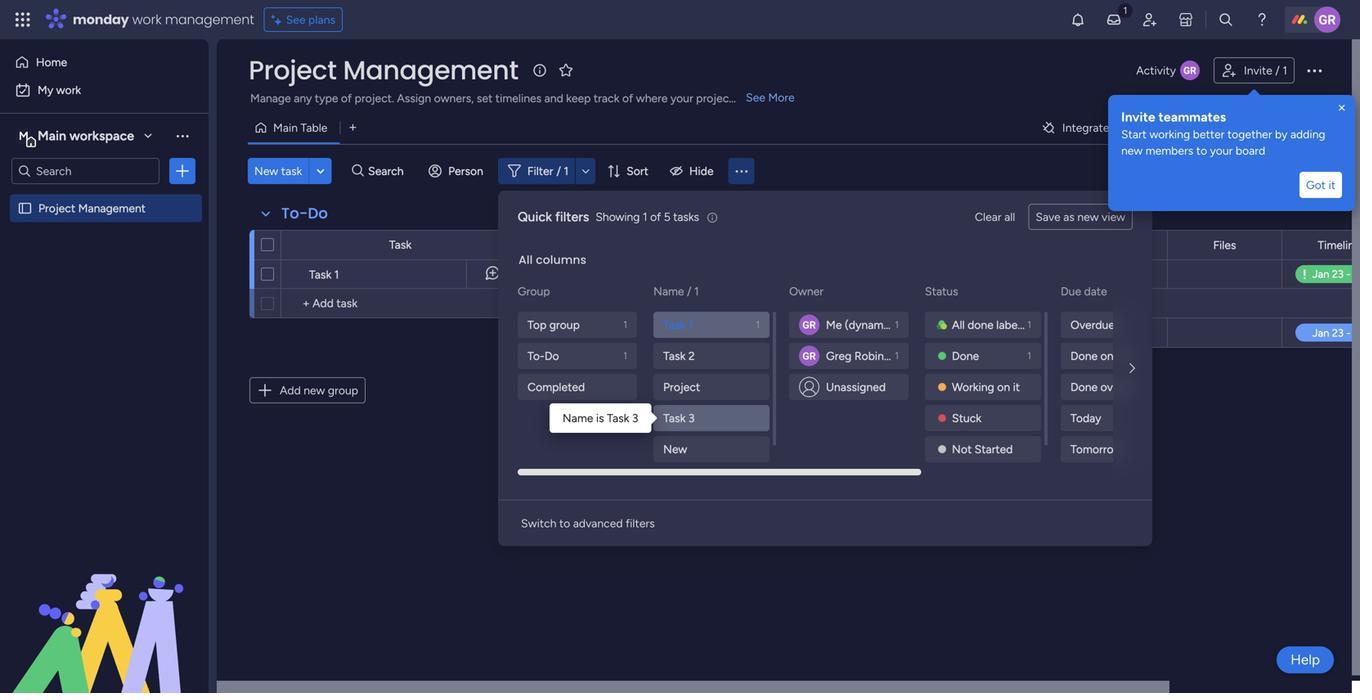 Task type: vqa. For each thing, say whether or not it's contained in the screenshot.
check circle image inside Invite Team Members LINK
no



Task type: describe. For each thing, give the bounding box(es) containing it.
got it button
[[1300, 172, 1343, 198]]

switch to advanced filters button
[[515, 510, 662, 536]]

any
[[294, 91, 312, 105]]

options image
[[174, 163, 191, 179]]

3 inside name / 1 group
[[689, 411, 695, 425]]

owner element
[[538, 235, 582, 255]]

home option
[[10, 49, 199, 75]]

tasks
[[674, 210, 700, 224]]

Search field
[[364, 160, 413, 182]]

23
[[772, 322, 785, 336]]

on for done
[[1101, 349, 1114, 363]]

your inside invite teammates start working better together by adding new members to your board
[[1211, 144, 1233, 158]]

task right is
[[607, 411, 630, 425]]

notifications image
[[1070, 11, 1087, 28]]

(dynamic)
[[845, 318, 897, 332]]

group inside button
[[328, 383, 358, 397]]

all for all columns
[[519, 252, 533, 268]]

owners,
[[434, 91, 474, 105]]

1 horizontal spatial of
[[623, 91, 633, 105]]

time
[[1117, 349, 1140, 363]]

automate
[[1229, 121, 1281, 135]]

0 vertical spatial project
[[249, 52, 337, 88]]

close image
[[1336, 101, 1349, 115]]

got
[[1307, 178, 1326, 192]]

keep
[[566, 91, 591, 105]]

clear
[[975, 210, 1002, 224]]

person
[[448, 164, 483, 178]]

group
[[518, 284, 550, 298]]

overdue
[[1101, 380, 1143, 394]]

see plans button
[[264, 7, 343, 32]]

save as new view
[[1036, 210, 1126, 224]]

owner
[[790, 284, 824, 298]]

name / 1
[[654, 284, 699, 298]]

done inside the status group
[[952, 349, 980, 363]]

Search in workspace field
[[34, 162, 137, 180]]

to- inside field
[[281, 203, 308, 224]]

to inside invite teammates start working better together by adding new members to your board
[[1197, 144, 1208, 158]]

name for name is task 3
[[563, 411, 594, 425]]

top
[[528, 318, 547, 332]]

project management inside list box
[[38, 201, 146, 215]]

unassigned
[[826, 380, 886, 394]]

home
[[36, 55, 67, 69]]

manage
[[250, 91, 291, 105]]

table
[[301, 121, 328, 135]]

lottie animation image
[[0, 528, 209, 693]]

done up the today
[[1071, 380, 1098, 394]]

1 inside invite / 1 button
[[1283, 63, 1288, 77]]

new inside invite teammates start working better together by adding new members to your board
[[1122, 144, 1143, 158]]

got it
[[1307, 178, 1336, 192]]

add new group
[[280, 383, 358, 397]]

help image
[[1254, 11, 1271, 28]]

it inside the status group
[[1013, 380, 1020, 394]]

to- inside the group group
[[528, 349, 545, 363]]

switch
[[521, 516, 557, 530]]

clear all button
[[969, 204, 1022, 230]]

files
[[1214, 238, 1237, 252]]

5
[[664, 210, 671, 224]]

see more
[[746, 90, 795, 104]]

my work option
[[10, 77, 199, 103]]

started
[[975, 442, 1013, 456]]

help
[[1291, 651, 1321, 668]]

task 2
[[664, 349, 695, 363]]

task left 2
[[664, 349, 686, 363]]

as
[[1064, 210, 1075, 224]]

lottie animation element
[[0, 528, 209, 693]]

add view image
[[350, 122, 356, 134]]

members
[[1146, 144, 1194, 158]]

earliest
[[751, 333, 783, 344]]

quick
[[518, 209, 552, 225]]

all columns dialog
[[498, 191, 1361, 618]]

Files field
[[1210, 236, 1241, 254]]

0 horizontal spatial task 1
[[309, 268, 339, 281]]

main for main table
[[273, 121, 298, 135]]

1 3 from the left
[[632, 411, 639, 425]]

tomorrow
[[1071, 442, 1123, 456]]

save as new view button
[[1029, 204, 1133, 230]]

adding
[[1291, 127, 1326, 141]]

automate button
[[1200, 115, 1287, 141]]

more
[[769, 90, 795, 104]]

view
[[1102, 210, 1126, 224]]

working on it
[[952, 380, 1020, 394]]

main table
[[273, 121, 328, 135]]

integrate button
[[1035, 110, 1193, 145]]

task up task 2
[[664, 318, 686, 332]]

name / 1 group
[[654, 312, 773, 462]]

and
[[545, 91, 564, 105]]

by
[[1276, 127, 1288, 141]]

showing
[[596, 210, 640, 224]]

invite for /
[[1244, 63, 1273, 77]]

To-Do field
[[277, 203, 332, 224]]

select product image
[[15, 11, 31, 28]]

project management list box
[[0, 191, 209, 443]]

project inside list box
[[38, 201, 75, 215]]

1 horizontal spatial management
[[343, 52, 519, 88]]

it inside button
[[1329, 178, 1336, 192]]

arrow down image
[[576, 161, 596, 181]]

1 inside the quick filters showing 1 of 5 tasks
[[643, 210, 648, 224]]

person button
[[422, 158, 493, 184]]

greg robinson
[[826, 349, 903, 363]]

greg robinson image for greg robinson
[[799, 346, 820, 366]]

me
[[826, 318, 842, 332]]

switch to advanced filters
[[521, 516, 655, 530]]

name is task 3
[[563, 411, 639, 425]]

top group
[[528, 318, 580, 332]]

track
[[594, 91, 620, 105]]

done
[[968, 318, 994, 332]]

my work link
[[10, 77, 199, 103]]

greg robinson image
[[1315, 7, 1341, 33]]

to-do inside field
[[281, 203, 328, 224]]

see for see plans
[[286, 13, 306, 27]]

me (dynamic)
[[826, 318, 897, 332]]

is
[[596, 411, 604, 425]]

all for all done labels
[[952, 318, 965, 332]]

menu image
[[734, 163, 750, 179]]

my work
[[38, 83, 81, 97]]

due
[[1061, 284, 1082, 298]]

workspace options image
[[174, 127, 191, 144]]

see plans
[[286, 13, 336, 27]]

jan 23 earliest
[[749, 322, 785, 344]]

done up name / 1
[[641, 267, 669, 281]]

greg robinson image for me (dynamic)
[[799, 315, 820, 335]]

main workspace
[[38, 128, 134, 144]]

show board description image
[[530, 62, 550, 79]]

name for name / 1
[[654, 284, 684, 298]]

type
[[315, 91, 338, 105]]

robinson
[[855, 349, 903, 363]]

sort button
[[601, 158, 659, 184]]

hide button
[[663, 158, 724, 184]]

done overdue
[[1071, 380, 1143, 394]]

project inside name / 1 group
[[664, 380, 701, 394]]

$100
[[1098, 322, 1124, 336]]

task down to-do field
[[309, 268, 332, 281]]

working
[[952, 380, 995, 394]]

do inside the group group
[[545, 349, 559, 363]]

management inside list box
[[78, 201, 146, 215]]

manage any type of project. assign owners, set timelines and keep track of where your project stands.
[[250, 91, 773, 105]]

Project Management field
[[245, 52, 523, 88]]

+ Add task text field
[[290, 294, 512, 313]]

add
[[280, 383, 301, 397]]

/ for filter
[[557, 164, 561, 178]]

to inside switch to advanced filters button
[[560, 516, 571, 530]]

project
[[696, 91, 734, 105]]

overdue
[[1071, 318, 1115, 332]]



Task type: locate. For each thing, give the bounding box(es) containing it.
group right top
[[550, 318, 580, 332]]

v2 search image
[[352, 162, 364, 180]]

task
[[281, 164, 302, 178]]

0 horizontal spatial to-do
[[281, 203, 328, 224]]

1 vertical spatial your
[[1211, 144, 1233, 158]]

due date group
[[1061, 312, 1181, 618]]

to-do down the task
[[281, 203, 328, 224]]

1 horizontal spatial work
[[132, 10, 162, 29]]

it
[[1329, 178, 1336, 192], [1013, 380, 1020, 394]]

1 vertical spatial to-do
[[528, 349, 559, 363]]

0 vertical spatial do
[[308, 203, 328, 224]]

greg robinson image left me
[[799, 315, 820, 335]]

of right type
[[341, 91, 352, 105]]

1 horizontal spatial group
[[550, 318, 580, 332]]

1 horizontal spatial task 1
[[664, 318, 693, 332]]

1 horizontal spatial new
[[1078, 210, 1099, 224]]

of left 5
[[651, 210, 661, 224]]

0 horizontal spatial to
[[560, 516, 571, 530]]

stuck
[[952, 411, 982, 425]]

1 vertical spatial to-
[[528, 349, 545, 363]]

on
[[1101, 349, 1114, 363], [998, 380, 1011, 394]]

new right as
[[1078, 210, 1099, 224]]

project management down "search in workspace" field
[[38, 201, 146, 215]]

1 vertical spatial management
[[78, 201, 146, 215]]

0 horizontal spatial all
[[519, 252, 533, 268]]

1 vertical spatial on
[[998, 380, 1011, 394]]

invite inside invite teammates start working better together by adding new members to your board
[[1122, 109, 1156, 125]]

name left is
[[563, 411, 594, 425]]

invite for teammates
[[1122, 109, 1156, 125]]

to-
[[281, 203, 308, 224], [528, 349, 545, 363]]

name up task 2
[[654, 284, 684, 298]]

0 horizontal spatial of
[[341, 91, 352, 105]]

task 1 up task 2
[[664, 318, 693, 332]]

2 horizontal spatial project
[[664, 380, 701, 394]]

of inside the quick filters showing 1 of 5 tasks
[[651, 210, 661, 224]]

/ for name
[[687, 284, 692, 298]]

update feed image
[[1106, 11, 1123, 28]]

$100 sum
[[1098, 322, 1124, 345]]

labels
[[997, 318, 1026, 332]]

1 horizontal spatial to-do
[[528, 349, 559, 363]]

0 vertical spatial to-
[[281, 203, 308, 224]]

advanced
[[573, 516, 623, 530]]

timelines
[[496, 91, 542, 105]]

done down overdue
[[1071, 349, 1098, 363]]

1 horizontal spatial to
[[1197, 144, 1208, 158]]

management
[[343, 52, 519, 88], [78, 201, 146, 215]]

name
[[654, 284, 684, 298], [563, 411, 594, 425]]

1 greg robinson image from the top
[[799, 315, 820, 335]]

owner group
[[790, 312, 912, 400]]

work right "monday"
[[132, 10, 162, 29]]

project management up project.
[[249, 52, 519, 88]]

1 vertical spatial all
[[952, 318, 965, 332]]

work for my
[[56, 83, 81, 97]]

0 horizontal spatial do
[[308, 203, 328, 224]]

monday
[[73, 10, 129, 29]]

not started
[[952, 442, 1013, 456]]

my
[[38, 83, 53, 97]]

task 3
[[664, 411, 695, 425]]

1 vertical spatial work
[[56, 83, 81, 97]]

of
[[341, 91, 352, 105], [623, 91, 633, 105], [651, 210, 661, 224]]

plans
[[308, 13, 336, 27]]

monday marketplace image
[[1178, 11, 1195, 28]]

0 horizontal spatial to-
[[281, 203, 308, 224]]

management down "search in workspace" field
[[78, 201, 146, 215]]

public board image
[[17, 200, 33, 216]]

to
[[1197, 144, 1208, 158], [560, 516, 571, 530]]

project up any
[[249, 52, 337, 88]]

task down task 2
[[664, 411, 686, 425]]

set
[[477, 91, 493, 105]]

it right "got"
[[1329, 178, 1336, 192]]

new inside name / 1 group
[[664, 442, 688, 456]]

main left table
[[273, 121, 298, 135]]

to- down top
[[528, 349, 545, 363]]

greg robinson image left greg
[[799, 346, 820, 366]]

1 horizontal spatial /
[[687, 284, 692, 298]]

0 horizontal spatial /
[[557, 164, 561, 178]]

task up + add task text field
[[389, 238, 412, 252]]

1 horizontal spatial main
[[273, 121, 298, 135]]

2 vertical spatial new
[[304, 383, 325, 397]]

invite up start
[[1122, 109, 1156, 125]]

assign
[[397, 91, 431, 105]]

collapse board header image
[[1311, 121, 1324, 134]]

filter
[[528, 164, 553, 178]]

/ inside all columns dialog
[[687, 284, 692, 298]]

1 vertical spatial greg robinson image
[[799, 346, 820, 366]]

new task
[[254, 164, 302, 178]]

/ left options image
[[1276, 63, 1280, 77]]

name inside all columns dialog
[[654, 284, 684, 298]]

3 right is
[[632, 411, 639, 425]]

1 horizontal spatial it
[[1329, 178, 1336, 192]]

0 horizontal spatial work
[[56, 83, 81, 97]]

0 horizontal spatial your
[[671, 91, 694, 105]]

do inside field
[[308, 203, 328, 224]]

see
[[286, 13, 306, 27], [746, 90, 766, 104]]

options image
[[1305, 61, 1325, 80]]

greg robinson image
[[799, 315, 820, 335], [799, 346, 820, 366]]

0 vertical spatial your
[[671, 91, 694, 105]]

workspace selection element
[[16, 126, 137, 147]]

new right the add
[[304, 383, 325, 397]]

2 horizontal spatial /
[[1276, 63, 1280, 77]]

1 vertical spatial /
[[557, 164, 561, 178]]

better
[[1193, 127, 1225, 141]]

search everything image
[[1218, 11, 1235, 28]]

1 horizontal spatial name
[[654, 284, 684, 298]]

1 vertical spatial task 1
[[664, 318, 693, 332]]

see left the plans
[[286, 13, 306, 27]]

0 vertical spatial filters
[[555, 209, 589, 225]]

0 vertical spatial it
[[1329, 178, 1336, 192]]

see for see more
[[746, 90, 766, 104]]

help button
[[1277, 646, 1335, 673]]

0 vertical spatial to-do
[[281, 203, 328, 224]]

all
[[519, 252, 533, 268], [952, 318, 965, 332]]

clear all
[[975, 210, 1016, 224]]

see left more
[[746, 90, 766, 104]]

add to favorites image
[[558, 62, 574, 78]]

jan
[[749, 322, 769, 336]]

task 1
[[309, 268, 339, 281], [664, 318, 693, 332]]

your down better
[[1211, 144, 1233, 158]]

together
[[1228, 127, 1273, 141]]

3 down 2
[[689, 411, 695, 425]]

/ right the 'filter'
[[557, 164, 561, 178]]

0 vertical spatial new
[[1122, 144, 1143, 158]]

1 horizontal spatial all
[[952, 318, 965, 332]]

group group
[[518, 312, 641, 400]]

today
[[1071, 411, 1102, 425]]

on right "working"
[[998, 380, 1011, 394]]

0 vertical spatial see
[[286, 13, 306, 27]]

3
[[632, 411, 639, 425], [689, 411, 695, 425]]

see inside button
[[286, 13, 306, 27]]

main for main workspace
[[38, 128, 66, 144]]

task 1 down to-do field
[[309, 268, 339, 281]]

activity button
[[1130, 57, 1208, 83]]

0 horizontal spatial management
[[78, 201, 146, 215]]

0 vertical spatial task 1
[[309, 268, 339, 281]]

2 horizontal spatial of
[[651, 210, 661, 224]]

project right public board image
[[38, 201, 75, 215]]

1 horizontal spatial filters
[[626, 516, 655, 530]]

main inside workspace selection element
[[38, 128, 66, 144]]

project down task 2
[[664, 380, 701, 394]]

completed
[[528, 380, 585, 394]]

1 vertical spatial project management
[[38, 201, 146, 215]]

1 vertical spatial project
[[38, 201, 75, 215]]

0 horizontal spatial project
[[38, 201, 75, 215]]

to down better
[[1197, 144, 1208, 158]]

2 3 from the left
[[689, 411, 695, 425]]

1 vertical spatial do
[[545, 349, 559, 363]]

group right the add
[[328, 383, 358, 397]]

1 vertical spatial to
[[560, 516, 571, 530]]

on for working
[[998, 380, 1011, 394]]

0 horizontal spatial new
[[254, 164, 278, 178]]

hide
[[690, 164, 714, 178]]

1 horizontal spatial on
[[1101, 349, 1114, 363]]

done on time
[[1071, 349, 1140, 363]]

invite
[[1244, 63, 1273, 77], [1122, 109, 1156, 125]]

1 horizontal spatial see
[[746, 90, 766, 104]]

0 horizontal spatial 3
[[632, 411, 639, 425]]

1 horizontal spatial 3
[[689, 411, 695, 425]]

where
[[636, 91, 668, 105]]

0 horizontal spatial project management
[[38, 201, 146, 215]]

0 horizontal spatial name
[[563, 411, 594, 425]]

1 vertical spatial see
[[746, 90, 766, 104]]

0 vertical spatial on
[[1101, 349, 1114, 363]]

1 vertical spatial new
[[664, 442, 688, 456]]

work right my
[[56, 83, 81, 97]]

main inside button
[[273, 121, 298, 135]]

1 vertical spatial group
[[328, 383, 358, 397]]

new left the task
[[254, 164, 278, 178]]

/ inside button
[[1276, 63, 1280, 77]]

do down angle down 'image' on the left top
[[308, 203, 328, 224]]

done
[[641, 267, 669, 281], [952, 349, 980, 363], [1071, 349, 1098, 363], [1071, 380, 1098, 394]]

2 horizontal spatial new
[[1122, 144, 1143, 158]]

filters up owner element
[[555, 209, 589, 225]]

all up group
[[519, 252, 533, 268]]

1 horizontal spatial to-
[[528, 349, 545, 363]]

new down start
[[1122, 144, 1143, 158]]

home link
[[10, 49, 199, 75]]

0 horizontal spatial invite
[[1122, 109, 1156, 125]]

invite inside button
[[1244, 63, 1273, 77]]

quick filters showing 1 of 5 tasks
[[518, 209, 700, 225]]

1 image
[[1119, 1, 1133, 19]]

/ up 2
[[687, 284, 692, 298]]

your right where
[[671, 91, 694, 105]]

invite teammates heading
[[1122, 108, 1343, 126]]

status group
[[925, 312, 1045, 462]]

1 horizontal spatial new
[[664, 442, 688, 456]]

working
[[1150, 127, 1191, 141]]

filters right advanced
[[626, 516, 655, 530]]

0 vertical spatial project management
[[249, 52, 519, 88]]

add new group button
[[250, 377, 366, 403]]

monday work management
[[73, 10, 254, 29]]

timeline
[[1318, 238, 1361, 252]]

integrate
[[1063, 121, 1110, 135]]

task 1 inside name / 1 group
[[664, 318, 693, 332]]

0 horizontal spatial filters
[[555, 209, 589, 225]]

filter / 1
[[528, 164, 569, 178]]

new inside button
[[304, 383, 325, 397]]

on inside the status group
[[998, 380, 1011, 394]]

new inside button
[[1078, 210, 1099, 224]]

0 vertical spatial name
[[654, 284, 684, 298]]

workspace
[[69, 128, 134, 144]]

invite down help icon
[[1244, 63, 1273, 77]]

work for monday
[[132, 10, 162, 29]]

to- down the task
[[281, 203, 308, 224]]

2 vertical spatial project
[[664, 380, 701, 394]]

1 vertical spatial invite
[[1122, 109, 1156, 125]]

new inside button
[[254, 164, 278, 178]]

to-do inside the group group
[[528, 349, 559, 363]]

group
[[550, 318, 580, 332], [328, 383, 358, 397]]

2 vertical spatial /
[[687, 284, 692, 298]]

status
[[925, 284, 959, 298]]

new for new task
[[254, 164, 278, 178]]

invite members image
[[1142, 11, 1159, 28]]

Timeline field
[[1314, 236, 1361, 254]]

/ for invite
[[1276, 63, 1280, 77]]

save
[[1036, 210, 1061, 224]]

invite / 1 button
[[1214, 57, 1295, 83]]

0 horizontal spatial on
[[998, 380, 1011, 394]]

0 vertical spatial work
[[132, 10, 162, 29]]

0 vertical spatial to
[[1197, 144, 1208, 158]]

2
[[689, 349, 695, 363]]

all left the done
[[952, 318, 965, 332]]

angle down image
[[317, 165, 325, 177]]

0 horizontal spatial main
[[38, 128, 66, 144]]

project.
[[355, 91, 394, 105]]

1 vertical spatial filters
[[626, 516, 655, 530]]

work inside option
[[56, 83, 81, 97]]

project
[[249, 52, 337, 88], [38, 201, 75, 215], [664, 380, 701, 394]]

0 vertical spatial management
[[343, 52, 519, 88]]

1 vertical spatial new
[[1078, 210, 1099, 224]]

1 horizontal spatial do
[[545, 349, 559, 363]]

1 horizontal spatial your
[[1211, 144, 1233, 158]]

all inside the status group
[[952, 318, 965, 332]]

0 horizontal spatial see
[[286, 13, 306, 27]]

to-do down top
[[528, 349, 559, 363]]

0 vertical spatial new
[[254, 164, 278, 178]]

1 vertical spatial it
[[1013, 380, 1020, 394]]

0 vertical spatial all
[[519, 252, 533, 268]]

0 horizontal spatial group
[[328, 383, 358, 397]]

option
[[0, 194, 209, 197]]

workspace image
[[16, 127, 32, 145]]

do down top group
[[545, 349, 559, 363]]

all
[[1005, 210, 1016, 224]]

group inside group
[[550, 318, 580, 332]]

board
[[1236, 144, 1266, 158]]

new task button
[[248, 158, 309, 184]]

filters inside button
[[626, 516, 655, 530]]

1 vertical spatial name
[[563, 411, 594, 425]]

see more link
[[745, 89, 797, 106]]

0 vertical spatial group
[[550, 318, 580, 332]]

project management
[[249, 52, 519, 88], [38, 201, 146, 215]]

main right workspace icon
[[38, 128, 66, 144]]

0 vertical spatial /
[[1276, 63, 1280, 77]]

it right "working"
[[1013, 380, 1020, 394]]

2 greg robinson image from the top
[[799, 346, 820, 366]]

0 horizontal spatial new
[[304, 383, 325, 397]]

1 horizontal spatial invite
[[1244, 63, 1273, 77]]

m
[[19, 129, 29, 143]]

on inside due date group
[[1101, 349, 1114, 363]]

management up assign
[[343, 52, 519, 88]]

columns
[[536, 252, 587, 268]]

all done labels
[[952, 318, 1026, 332]]

new down task 3
[[664, 442, 688, 456]]

0 horizontal spatial it
[[1013, 380, 1020, 394]]

new for new
[[664, 442, 688, 456]]

1 horizontal spatial project management
[[249, 52, 519, 88]]

done up "working"
[[952, 349, 980, 363]]

0 vertical spatial greg robinson image
[[799, 315, 820, 335]]

0 vertical spatial invite
[[1244, 63, 1273, 77]]

of right track
[[623, 91, 633, 105]]

on down sum
[[1101, 349, 1114, 363]]

to right switch
[[560, 516, 571, 530]]

1 horizontal spatial project
[[249, 52, 337, 88]]



